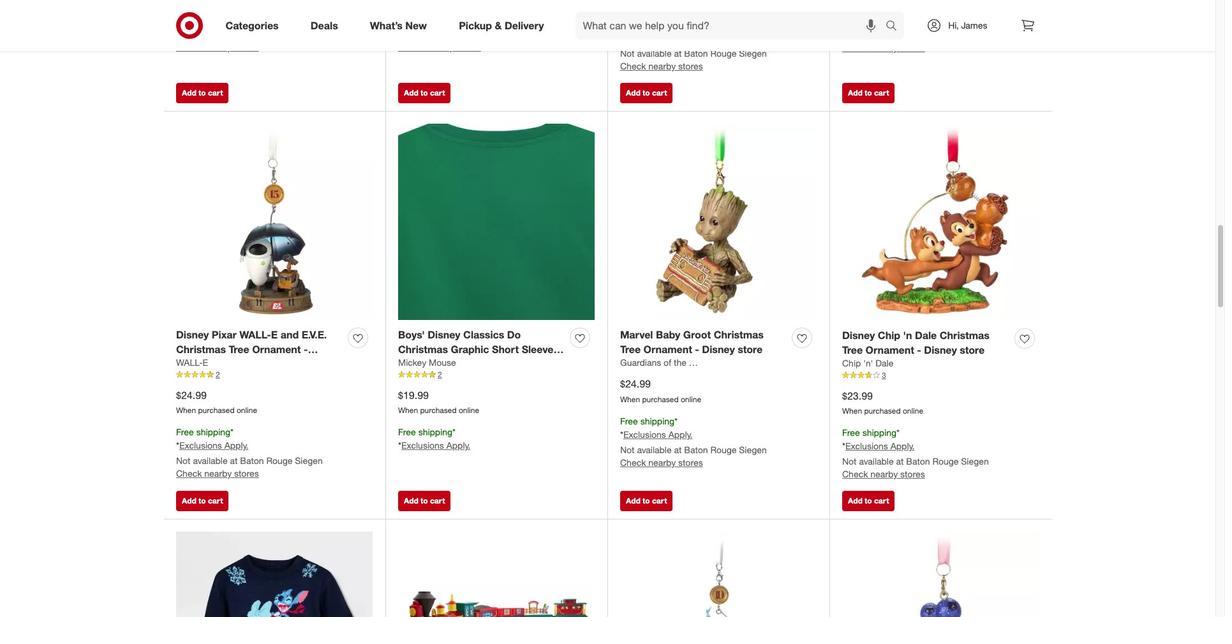 Task type: vqa. For each thing, say whether or not it's contained in the screenshot.
0680
no



Task type: describe. For each thing, give the bounding box(es) containing it.
online for short
[[459, 406, 479, 416]]

delivery
[[505, 19, 544, 32]]

galaxy
[[689, 358, 717, 369]]

deals link
[[300, 11, 354, 40]]

boys'
[[398, 329, 425, 341]]

store inside 'marvel baby groot christmas tree ornament - disney store'
[[738, 343, 763, 356]]

wall-e link
[[176, 357, 208, 370]]

deals
[[311, 19, 338, 32]]

rouge inside * exclusions apply. not available at baton rouge siegen check nearby stores
[[489, 29, 515, 40]]

boys' disney classics do christmas graphic short sleeve t-shirt - green - disney store link
[[398, 328, 565, 371]]

not inside * exclusions apply. not available at baton rouge siegen check nearby stores
[[398, 29, 413, 40]]

* exclusions apply. not available at baton rouge siegen check nearby stores
[[398, 13, 545, 52]]

$19.99
[[398, 389, 429, 402]]

siegen inside free shipping * exclusions apply. not available at baton rouge siegen check nearby stores
[[295, 29, 323, 40]]

chip inside disney chip 'n dale christmas tree ornament - disney store
[[878, 329, 901, 342]]

when for disney chip 'n dale christmas tree ornament - disney store
[[843, 407, 863, 416]]

wall- inside wall-e link
[[176, 358, 203, 369]]

$23.99 when purchased online
[[843, 390, 924, 416]]

3
[[882, 371, 887, 381]]

marvel
[[621, 329, 653, 341]]

disney pixar wall-e and e.v.e. christmas tree ornament - disney store
[[176, 329, 327, 371]]

3 link
[[843, 371, 1040, 382]]

when for marvel baby groot christmas tree ornament - disney store
[[621, 395, 640, 405]]

christmas inside disney pixar wall-e and e.v.e. christmas tree ornament - disney store
[[176, 343, 226, 356]]

and
[[281, 329, 299, 341]]

available inside * exclusions apply. not available at baton rouge siegen check nearby stores
[[415, 29, 450, 40]]

apply. inside free shipping * * exclusions apply.
[[447, 441, 471, 451]]

graphic
[[451, 343, 489, 356]]

what's new
[[370, 19, 427, 32]]

mouse
[[429, 358, 456, 369]]

categories link
[[215, 11, 295, 40]]

free shipping * exclusions apply. not available at baton rouge siegen check nearby stores
[[176, 0, 323, 52]]

pickup & delivery link
[[448, 11, 560, 40]]

when for disney pixar wall-e and e.v.e. christmas tree ornament - disney store
[[176, 406, 196, 416]]

christmas inside disney chip 'n dale christmas tree ornament - disney store
[[940, 329, 990, 342]]

pickup & delivery
[[459, 19, 544, 32]]

wall- inside disney pixar wall-e and e.v.e. christmas tree ornament - disney store
[[240, 329, 271, 341]]

dale inside disney chip 'n dale christmas tree ornament - disney store
[[915, 329, 937, 342]]

- inside disney chip 'n dale christmas tree ornament - disney store
[[918, 344, 922, 357]]

check inside * exclusions apply. not available at baton rouge siegen check nearby stores
[[398, 41, 424, 52]]

$19.99 when purchased online
[[398, 389, 479, 416]]

disney chip 'n dale christmas tree ornament - disney store
[[843, 329, 990, 357]]

- down graphic
[[473, 358, 477, 371]]

ornament inside 'marvel baby groot christmas tree ornament - disney store'
[[644, 343, 693, 356]]

check inside free shipping * exclusions apply. not available at baton rouge siegen check nearby stores
[[176, 41, 202, 52]]

classics
[[464, 329, 505, 341]]

disney pixar wall-e and e.v.e. christmas tree ornament - disney store link
[[176, 328, 343, 371]]

'n'
[[864, 358, 874, 369]]

2 for green
[[438, 371, 442, 380]]

do
[[507, 329, 521, 341]]

shipping inside free shipping * * exclusions apply.
[[419, 427, 453, 438]]

online for ornament
[[903, 407, 924, 416]]

$24.99 when purchased online for -
[[621, 378, 702, 405]]

christmas inside boys' disney classics do christmas graphic short sleeve t-shirt - green - disney store
[[398, 343, 448, 356]]

- inside disney pixar wall-e and e.v.e. christmas tree ornament - disney store
[[304, 343, 308, 356]]

disney inside 'marvel baby groot christmas tree ornament - disney store'
[[702, 343, 735, 356]]

rouge inside free shipping * exclusions apply. not available at baton rouge siegen check nearby stores
[[267, 29, 293, 40]]

e inside disney pixar wall-e and e.v.e. christmas tree ornament - disney store
[[271, 329, 278, 341]]

marvel baby groot christmas tree ornament - disney store link
[[621, 328, 787, 357]]

baton inside * exclusions apply. not available at baton rouge siegen check nearby stores
[[462, 29, 486, 40]]

marvel baby groot christmas tree ornament - disney store
[[621, 329, 764, 356]]

chip 'n' dale link
[[843, 358, 894, 371]]

e.v.e.
[[302, 329, 327, 341]]

2 link for sleeve
[[398, 370, 595, 381]]

not inside free shipping * exclusions apply. not available at baton rouge siegen check nearby stores
[[176, 29, 191, 40]]

What can we help you find? suggestions appear below search field
[[576, 11, 889, 40]]

stores inside free shipping * exclusions apply. not available at baton rouge siegen check nearby stores
[[234, 41, 259, 52]]

'n
[[904, 329, 913, 342]]

categories
[[226, 19, 279, 32]]

store inside disney pixar wall-e and e.v.e. christmas tree ornament - disney store
[[212, 358, 237, 371]]

tree inside 'marvel baby groot christmas tree ornament - disney store'
[[621, 343, 641, 356]]

boys' disney classics do christmas graphic short sleeve t-shirt - green - disney store
[[398, 329, 554, 371]]

- right shirt
[[434, 358, 438, 371]]

what's new link
[[359, 11, 443, 40]]

1 vertical spatial chip
[[843, 358, 861, 369]]

exclusions inside * exclusions apply. not available at baton rouge siegen check nearby stores
[[402, 13, 444, 24]]

at inside free shipping * exclusions apply. not available at baton rouge siegen check nearby stores
[[230, 29, 238, 40]]

hi,
[[949, 20, 959, 31]]

the
[[674, 358, 687, 369]]

of
[[664, 358, 672, 369]]



Task type: locate. For each thing, give the bounding box(es) containing it.
mickey mouse
[[398, 358, 456, 369]]

exclusions inside free shipping * exclusions apply. not available at baton rouge siegen check nearby stores
[[179, 13, 222, 24]]

siegen inside * exclusions apply. not available at baton rouge siegen check nearby stores
[[517, 29, 545, 40]]

free shipping * * exclusions apply. not available at baton rouge siegen check nearby stores for marvel baby groot christmas tree ornament - disney store
[[621, 416, 767, 469]]

2
[[216, 371, 220, 380], [438, 371, 442, 380]]

2 link
[[176, 370, 373, 381], [398, 370, 595, 381]]

christmas inside 'marvel baby groot christmas tree ornament - disney store'
[[714, 329, 764, 341]]

pickup
[[459, 19, 492, 32]]

boys' lilo & stitch holiday sweater - disney store image
[[176, 532, 373, 618], [176, 532, 373, 618]]

free
[[176, 0, 194, 11], [843, 1, 860, 12], [621, 19, 638, 30], [621, 416, 638, 427], [176, 427, 194, 438], [398, 427, 416, 438], [843, 428, 860, 439]]

purchased down wall-e link
[[198, 406, 235, 416]]

mickey mouse link
[[398, 357, 456, 370]]

ornament inside disney pixar wall-e and e.v.e. christmas tree ornament - disney store
[[252, 343, 301, 356]]

hi, james
[[949, 20, 988, 31]]

purchased down $23.99
[[865, 407, 901, 416]]

$24.99 when purchased online down wall-e link
[[176, 389, 257, 416]]

2 2 from the left
[[438, 371, 442, 380]]

mickey
[[398, 358, 427, 369]]

$24.99 when purchased online for christmas
[[176, 389, 257, 416]]

2 link down and
[[176, 370, 373, 381]]

free inside free shipping * * exclusions apply.
[[398, 427, 416, 438]]

ornament down and
[[252, 343, 301, 356]]

store
[[516, 358, 542, 371]]

available
[[193, 29, 228, 40], [415, 29, 450, 40], [860, 29, 894, 40], [637, 48, 672, 59], [637, 445, 672, 456], [193, 456, 228, 467], [860, 457, 894, 467]]

purchased for disney chip 'n dale christmas tree ornament - disney store
[[865, 407, 901, 416]]

disney munchlings baked treats eeyore blueberry muffin christmas tree ornament - disney store image
[[843, 532, 1040, 618], [843, 532, 1040, 618]]

check nearby stores button
[[176, 41, 259, 54], [398, 41, 481, 54], [843, 41, 925, 54], [621, 60, 703, 73], [621, 457, 703, 470], [176, 468, 259, 481], [843, 469, 925, 481]]

1 horizontal spatial store
[[738, 343, 763, 356]]

shipping inside free shipping * exclusions apply. not available at baton rouge siegen check nearby stores
[[196, 0, 231, 11]]

chip 'n' dale
[[843, 358, 894, 369]]

purchased for disney pixar wall-e and e.v.e. christmas tree ornament - disney store
[[198, 406, 235, 416]]

add
[[182, 88, 196, 98], [404, 88, 419, 98], [626, 88, 641, 98], [848, 88, 863, 98], [182, 496, 196, 506], [404, 496, 419, 506], [626, 496, 641, 506], [848, 496, 863, 506]]

* inside free shipping * exclusions apply. not available at baton rouge siegen check nearby stores
[[176, 13, 179, 24]]

search
[[881, 20, 911, 33]]

0 horizontal spatial $24.99 when purchased online
[[176, 389, 257, 416]]

online
[[681, 395, 702, 405], [237, 406, 257, 416], [459, 406, 479, 416], [903, 407, 924, 416]]

tree inside disney chip 'n dale christmas tree ornament - disney store
[[843, 344, 863, 357]]

purchased for marvel baby groot christmas tree ornament - disney store
[[643, 395, 679, 405]]

1 vertical spatial wall-
[[176, 358, 203, 369]]

0 horizontal spatial 2 link
[[176, 370, 373, 381]]

nearby inside free shipping * exclusions apply. not available at baton rouge siegen check nearby stores
[[204, 41, 232, 52]]

check
[[176, 41, 202, 52], [398, 41, 424, 52], [843, 42, 869, 53], [621, 61, 646, 72], [621, 458, 646, 469], [176, 469, 202, 479], [843, 469, 869, 480]]

2 horizontal spatial ornament
[[866, 344, 915, 357]]

$24.99 when purchased online down guardians of the galaxy link
[[621, 378, 702, 405]]

1 horizontal spatial 2
[[438, 371, 442, 380]]

christmas right groot
[[714, 329, 764, 341]]

guardians
[[621, 358, 662, 369]]

what's
[[370, 19, 403, 32]]

purchased for boys' disney classics do christmas graphic short sleeve t-shirt - green - disney store
[[420, 406, 457, 416]]

green
[[441, 358, 470, 371]]

cart
[[208, 88, 223, 98], [430, 88, 445, 98], [652, 88, 667, 98], [875, 88, 890, 98], [208, 496, 223, 506], [430, 496, 445, 506], [652, 496, 667, 506], [875, 496, 890, 506]]

*
[[897, 1, 900, 12], [176, 13, 179, 24], [398, 13, 402, 24], [843, 14, 846, 25], [675, 19, 678, 30], [621, 33, 624, 44], [675, 416, 678, 427], [231, 427, 234, 438], [453, 427, 456, 438], [897, 428, 900, 439], [621, 430, 624, 440], [176, 441, 179, 451], [398, 441, 402, 451], [843, 441, 846, 452]]

$23.99
[[843, 390, 873, 403]]

available inside free shipping * exclusions apply. not available at baton rouge siegen check nearby stores
[[193, 29, 228, 40]]

apply. inside * exclusions apply. not available at baton rouge siegen check nearby stores
[[447, 13, 471, 24]]

1 vertical spatial e
[[203, 358, 208, 369]]

2 2 link from the left
[[398, 370, 595, 381]]

2 link down short
[[398, 370, 595, 381]]

online down 3 "link"
[[903, 407, 924, 416]]

nearby inside * exclusions apply. not available at baton rouge siegen check nearby stores
[[427, 41, 454, 52]]

0 horizontal spatial chip
[[843, 358, 861, 369]]

exclusions inside free shipping * * exclusions apply.
[[402, 441, 444, 451]]

disney chip 'n dale christmas tree ornament - disney store link
[[843, 329, 1010, 358]]

store inside disney chip 'n dale christmas tree ornament - disney store
[[960, 344, 985, 357]]

at
[[230, 29, 238, 40], [452, 29, 460, 40], [897, 29, 904, 40], [674, 48, 682, 59], [674, 445, 682, 456], [230, 456, 238, 467], [897, 457, 904, 467]]

chip
[[878, 329, 901, 342], [843, 358, 861, 369]]

guardians of the galaxy link
[[621, 357, 717, 370]]

when inside $19.99 when purchased online
[[398, 406, 418, 416]]

$24.99 down guardians
[[621, 378, 651, 391]]

christmas up wall-e
[[176, 343, 226, 356]]

free shipping * * exclusions apply. not available at baton rouge siegen check nearby stores for disney pixar wall-e and e.v.e. christmas tree ornament - disney store
[[176, 427, 323, 479]]

groot
[[684, 329, 711, 341]]

dale up 3
[[876, 358, 894, 369]]

baton
[[240, 29, 264, 40], [462, 29, 486, 40], [907, 29, 931, 40], [685, 48, 708, 59], [685, 445, 708, 456], [240, 456, 264, 467], [907, 457, 931, 467]]

t-
[[398, 358, 408, 371]]

disney chip 'n dale christmas tree ornament - disney store image
[[843, 124, 1040, 321], [843, 124, 1040, 321]]

store
[[738, 343, 763, 356], [960, 344, 985, 357], [212, 358, 237, 371]]

apply. inside free shipping * exclusions apply. not available at baton rouge siegen check nearby stores
[[225, 13, 249, 24]]

dale right "'n" at the bottom right of page
[[915, 329, 937, 342]]

shipping
[[196, 0, 231, 11], [863, 1, 897, 12], [641, 19, 675, 30], [641, 416, 675, 427], [196, 427, 231, 438], [419, 427, 453, 438], [863, 428, 897, 439]]

0 vertical spatial wall-
[[240, 329, 271, 341]]

purchased
[[643, 395, 679, 405], [198, 406, 235, 416], [420, 406, 457, 416], [865, 407, 901, 416]]

search button
[[881, 11, 911, 42]]

ornament up of in the bottom right of the page
[[644, 343, 693, 356]]

exclusions apply. button
[[179, 13, 249, 26], [402, 13, 471, 26], [846, 13, 915, 26], [624, 32, 693, 45], [624, 429, 693, 442], [179, 440, 249, 453], [402, 440, 471, 453], [846, 441, 915, 453]]

2 link for tree
[[176, 370, 373, 381]]

-
[[304, 343, 308, 356], [695, 343, 700, 356], [918, 344, 922, 357], [434, 358, 438, 371], [473, 358, 477, 371]]

stores
[[234, 41, 259, 52], [456, 41, 481, 52], [901, 42, 925, 53], [679, 61, 703, 72], [679, 458, 703, 469], [234, 469, 259, 479], [901, 469, 925, 480]]

online inside $19.99 when purchased online
[[459, 406, 479, 416]]

pixar
[[212, 329, 237, 341]]

ornament inside disney chip 'n dale christmas tree ornament - disney store
[[866, 344, 915, 357]]

purchased inside $23.99 when purchased online
[[865, 407, 901, 416]]

$24.99 when purchased online
[[621, 378, 702, 405], [176, 389, 257, 416]]

1 2 from the left
[[216, 371, 220, 380]]

purchased inside $19.99 when purchased online
[[420, 406, 457, 416]]

add to cart button
[[176, 83, 229, 103], [398, 83, 451, 103], [621, 83, 673, 103], [843, 83, 895, 103], [176, 491, 229, 512], [398, 491, 451, 512], [621, 491, 673, 512], [843, 491, 895, 512]]

1 vertical spatial dale
[[876, 358, 894, 369]]

wall-e
[[176, 358, 208, 369]]

0 horizontal spatial tree
[[229, 343, 249, 356]]

free shipping * * exclusions apply.
[[398, 427, 471, 451]]

0 horizontal spatial store
[[212, 358, 237, 371]]

apply.
[[225, 13, 249, 24], [447, 13, 471, 24], [891, 14, 915, 25], [669, 33, 693, 44], [669, 430, 693, 440], [225, 441, 249, 451], [447, 441, 471, 451], [891, 441, 915, 452]]

christmas up 3 "link"
[[940, 329, 990, 342]]

free shipping * * exclusions apply. not available at baton rouge siegen check nearby stores for disney chip 'n dale christmas tree ornament - disney store
[[843, 428, 989, 480]]

chip left "'n" at the bottom right of page
[[878, 329, 901, 342]]

christmas
[[714, 329, 764, 341], [940, 329, 990, 342], [176, 343, 226, 356], [398, 343, 448, 356]]

e
[[271, 329, 278, 341], [203, 358, 208, 369]]

baby
[[656, 329, 681, 341]]

online down the the
[[681, 395, 702, 405]]

marvel baby groot christmas tree ornament - disney store image
[[621, 124, 817, 321], [621, 124, 817, 321]]

1 horizontal spatial $24.99
[[621, 378, 651, 391]]

when inside $23.99 when purchased online
[[843, 407, 863, 416]]

online up free shipping * * exclusions apply.
[[459, 406, 479, 416]]

tree up chip 'n' dale
[[843, 344, 863, 357]]

christmas up mickey mouse
[[398, 343, 448, 356]]

2 down mouse
[[438, 371, 442, 380]]

1 horizontal spatial e
[[271, 329, 278, 341]]

0 vertical spatial dale
[[915, 329, 937, 342]]

0 horizontal spatial ornament
[[252, 343, 301, 356]]

online inside $23.99 when purchased online
[[903, 407, 924, 416]]

1 2 link from the left
[[176, 370, 373, 381]]

disney frozen elsa and anna christmas tree ornament - disney store image
[[621, 532, 817, 618], [621, 532, 817, 618]]

at inside * exclusions apply. not available at baton rouge siegen check nearby stores
[[452, 29, 460, 40]]

0 horizontal spatial wall-
[[176, 358, 203, 369]]

when
[[621, 395, 640, 405], [176, 406, 196, 416], [398, 406, 418, 416], [843, 407, 863, 416]]

siegen
[[295, 29, 323, 40], [517, 29, 545, 40], [962, 29, 989, 40], [739, 48, 767, 59], [739, 445, 767, 456], [295, 456, 323, 467], [962, 457, 989, 467]]

0 horizontal spatial e
[[203, 358, 208, 369]]

$24.99 for marvel baby groot christmas tree ornament - disney store
[[621, 378, 651, 391]]

baton inside free shipping * exclusions apply. not available at baton rouge siegen check nearby stores
[[240, 29, 264, 40]]

online for christmas
[[237, 406, 257, 416]]

2 down pixar
[[216, 371, 220, 380]]

tree down pixar
[[229, 343, 249, 356]]

dale
[[915, 329, 937, 342], [876, 358, 894, 369]]

when down $19.99
[[398, 406, 418, 416]]

when down wall-e link
[[176, 406, 196, 416]]

james
[[962, 20, 988, 31]]

0 vertical spatial chip
[[878, 329, 901, 342]]

when for boys' disney classics do christmas graphic short sleeve t-shirt - green - disney store
[[398, 406, 418, 416]]

guardians of the galaxy
[[621, 358, 717, 369]]

online for -
[[681, 395, 702, 405]]

purchased down guardians of the galaxy link
[[643, 395, 679, 405]]

disney pixar wall-e and e.v.e. christmas tree ornament - disney store image
[[176, 124, 373, 321], [176, 124, 373, 321]]

0 vertical spatial e
[[271, 329, 278, 341]]

2 horizontal spatial store
[[960, 344, 985, 357]]

2 horizontal spatial tree
[[843, 344, 863, 357]]

stores inside * exclusions apply. not available at baton rouge siegen check nearby stores
[[456, 41, 481, 52]]

* inside * exclusions apply. not available at baton rouge siegen check nearby stores
[[398, 13, 402, 24]]

to
[[199, 88, 206, 98], [421, 88, 428, 98], [643, 88, 650, 98], [865, 88, 872, 98], [199, 496, 206, 506], [421, 496, 428, 506], [643, 496, 650, 506], [865, 496, 872, 506]]

free shipping * * exclusions apply. not available at baton rouge siegen check nearby stores
[[843, 1, 989, 53], [621, 19, 767, 72], [621, 416, 767, 469], [176, 427, 323, 479], [843, 428, 989, 480]]

chip left 'n'
[[843, 358, 861, 369]]

1 horizontal spatial tree
[[621, 343, 641, 356]]

disney
[[176, 329, 209, 341], [428, 329, 461, 341], [843, 329, 876, 342], [702, 343, 735, 356], [925, 344, 957, 357], [176, 358, 209, 371], [480, 358, 513, 371]]

wall-
[[240, 329, 271, 341], [176, 358, 203, 369]]

1 horizontal spatial $24.99 when purchased online
[[621, 378, 702, 405]]

$24.99 for disney pixar wall-e and e.v.e. christmas tree ornament - disney store
[[176, 389, 207, 402]]

boys' disney classics do christmas graphic short sleeve t-shirt - green - disney store image
[[398, 124, 595, 321], [398, 124, 595, 321]]

2 for store
[[216, 371, 220, 380]]

1 horizontal spatial chip
[[878, 329, 901, 342]]

- down e.v.e.
[[304, 343, 308, 356]]

tree down marvel
[[621, 343, 641, 356]]

&
[[495, 19, 502, 32]]

shirt
[[408, 358, 431, 371]]

$24.99 down wall-e link
[[176, 389, 207, 402]]

purchased up free shipping * * exclusions apply.
[[420, 406, 457, 416]]

1 horizontal spatial dale
[[915, 329, 937, 342]]

disney holiday train image
[[398, 532, 595, 618], [398, 532, 595, 618]]

1 horizontal spatial ornament
[[644, 343, 693, 356]]

exclusions
[[179, 13, 222, 24], [402, 13, 444, 24], [846, 14, 889, 25], [624, 33, 666, 44], [624, 430, 666, 440], [179, 441, 222, 451], [402, 441, 444, 451], [846, 441, 889, 452]]

0 horizontal spatial dale
[[876, 358, 894, 369]]

new
[[406, 19, 427, 32]]

not
[[176, 29, 191, 40], [398, 29, 413, 40], [843, 29, 857, 40], [621, 48, 635, 59], [621, 445, 635, 456], [176, 456, 191, 467], [843, 457, 857, 467]]

- inside 'marvel baby groot christmas tree ornament - disney store'
[[695, 343, 700, 356]]

nearby
[[204, 41, 232, 52], [427, 41, 454, 52], [871, 42, 898, 53], [649, 61, 676, 72], [649, 458, 676, 469], [204, 469, 232, 479], [871, 469, 898, 480]]

$24.99
[[621, 378, 651, 391], [176, 389, 207, 402]]

when down guardians
[[621, 395, 640, 405]]

tree inside disney pixar wall-e and e.v.e. christmas tree ornament - disney store
[[229, 343, 249, 356]]

0 horizontal spatial 2
[[216, 371, 220, 380]]

1 horizontal spatial wall-
[[240, 329, 271, 341]]

ornament down "'n" at the bottom right of page
[[866, 344, 915, 357]]

sleeve
[[522, 343, 554, 356]]

1 horizontal spatial 2 link
[[398, 370, 595, 381]]

- up 3 "link"
[[918, 344, 922, 357]]

0 horizontal spatial $24.99
[[176, 389, 207, 402]]

free inside free shipping * exclusions apply. not available at baton rouge siegen check nearby stores
[[176, 0, 194, 11]]

tree
[[229, 343, 249, 356], [621, 343, 641, 356], [843, 344, 863, 357]]

short
[[492, 343, 519, 356]]

- down groot
[[695, 343, 700, 356]]

when down $23.99
[[843, 407, 863, 416]]

online down disney pixar wall-e and e.v.e. christmas tree ornament - disney store at the bottom
[[237, 406, 257, 416]]



